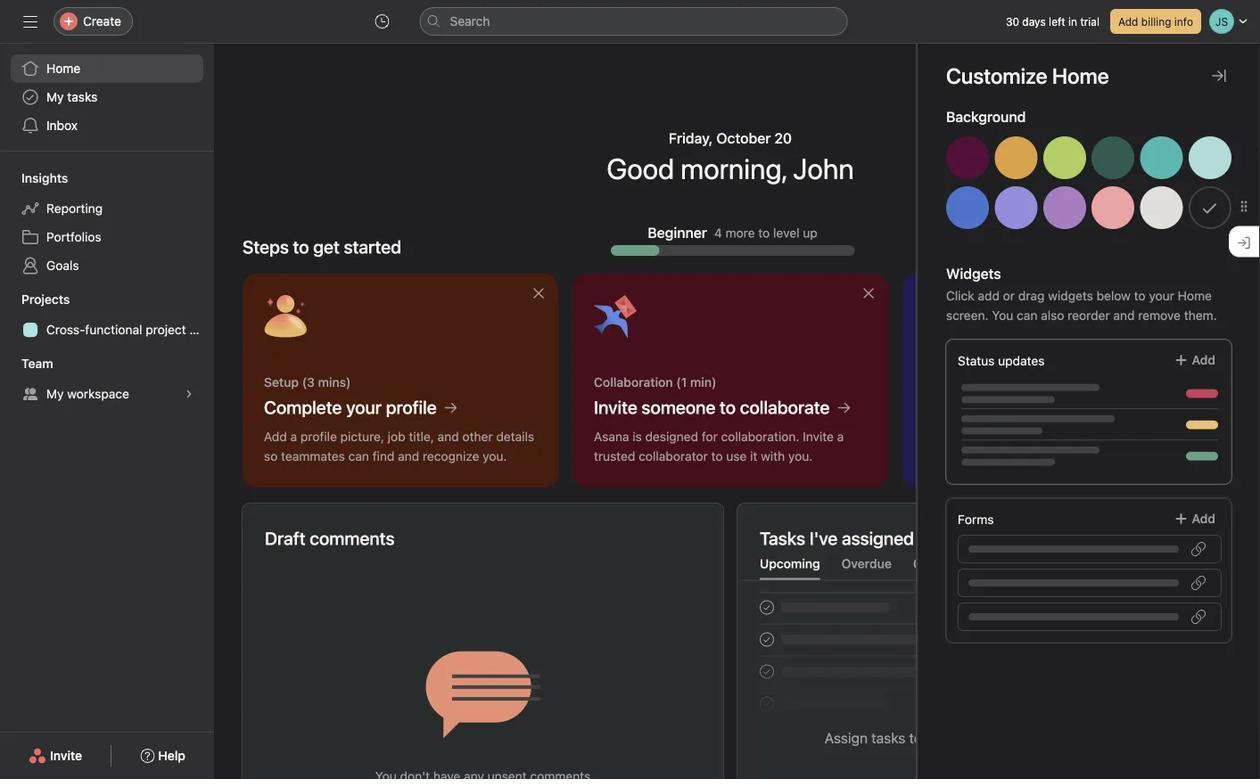 Task type: vqa. For each thing, say whether or not it's contained in the screenshot.
description document
no



Task type: describe. For each thing, give the bounding box(es) containing it.
status updates
[[958, 354, 1045, 368]]

4
[[714, 225, 722, 240]]

a inside the 'asana is designed for collaboration. invite a trusted collaborator to use it with you.'
[[837, 430, 844, 444]]

team button
[[0, 355, 53, 373]]

to right steps
[[293, 236, 309, 257]]

and up recognize
[[438, 430, 459, 444]]

teammates
[[281, 449, 345, 464]]

left
[[1049, 15, 1066, 28]]

for
[[702, 430, 718, 444]]

workspace
[[67, 387, 129, 401]]

functional
[[85, 323, 142, 337]]

collaborator
[[639, 449, 708, 464]]

trusted
[[594, 449, 636, 464]]

to up the 'asana is designed for collaboration. invite a trusted collaborator to use it with you.'
[[720, 397, 736, 418]]

goals
[[46, 258, 79, 273]]

good
[[607, 152, 675, 186]]

search
[[450, 14, 490, 29]]

updates
[[998, 354, 1045, 368]]

to inside the 'asana is designed for collaboration. invite a trusted collaborator to use it with you.'
[[712, 449, 723, 464]]

click add or drag widgets below to your home screen. you can also reorder and remove them.
[[947, 289, 1217, 323]]

close customization pane image
[[1212, 69, 1227, 83]]

collaborate
[[740, 397, 830, 418]]

job
[[388, 430, 406, 444]]

find
[[373, 449, 395, 464]]

add inside add a profile picture, job title, and other details so teammates can find and recognize you.
[[264, 430, 287, 444]]

morning,
[[681, 152, 787, 186]]

cross-functional project plan link
[[11, 316, 214, 344]]

collaboration (1 min)
[[594, 375, 717, 390]]

create button
[[54, 7, 133, 36]]

a inside add a profile picture, job title, and other details so teammates can find and recognize you.
[[290, 430, 297, 444]]

background option group
[[947, 136, 1232, 236]]

screen.
[[947, 308, 989, 323]]

title,
[[409, 430, 434, 444]]

reorder
[[1068, 308, 1110, 323]]

0 horizontal spatial your
[[346, 397, 382, 418]]

designed
[[645, 430, 699, 444]]

to inside beginner 4 more to level up
[[759, 225, 770, 240]]

upcoming
[[760, 557, 820, 571]]

team
[[21, 356, 53, 371]]

history image
[[375, 14, 389, 29]]

completed button
[[913, 557, 978, 580]]

tasks i've assigned
[[760, 528, 914, 549]]

in
[[1069, 15, 1078, 28]]

status
[[958, 354, 995, 368]]

remove
[[1139, 308, 1181, 323]]

add inside button
[[1119, 15, 1139, 28]]

beginner 4 more to level up
[[648, 224, 818, 241]]

friday, october 20 good morning, john
[[607, 130, 854, 186]]

with
[[761, 449, 785, 464]]

you
[[992, 308, 1014, 323]]

project
[[146, 323, 186, 337]]

info
[[1175, 15, 1194, 28]]

drag
[[1019, 289, 1045, 303]]

cross-
[[46, 323, 85, 337]]

forms
[[958, 513, 994, 527]]

and down job
[[398, 449, 419, 464]]

scroll card carousel right image
[[1211, 376, 1226, 390]]

beginner
[[648, 224, 707, 241]]

invite someone to collaborate
[[594, 397, 830, 418]]

setup (3 mins)
[[264, 375, 351, 390]]

more
[[726, 225, 755, 240]]

can for also
[[1017, 308, 1038, 323]]

inbox link
[[11, 112, 203, 140]]

setup
[[264, 375, 299, 390]]

add a profile picture, job title, and other details so teammates can find and recognize you.
[[264, 430, 534, 464]]

20
[[775, 130, 792, 147]]

details
[[496, 430, 534, 444]]

(1 min)
[[676, 375, 717, 390]]

portfolios
[[46, 230, 101, 244]]

tasks
[[760, 528, 806, 549]]

hide sidebar image
[[23, 14, 37, 29]]

portfolios link
[[11, 223, 203, 252]]

home link
[[11, 54, 203, 83]]

invite for invite
[[50, 749, 82, 764]]

completed
[[913, 557, 978, 571]]

invite button
[[17, 740, 94, 773]]

billing
[[1142, 15, 1172, 28]]

add button for status updates
[[1163, 344, 1228, 376]]

complete
[[264, 397, 342, 418]]

reporting link
[[11, 194, 203, 223]]

here.
[[989, 752, 1021, 769]]

steps
[[243, 236, 289, 257]]

to inside click add or drag widgets below to your home screen. you can also reorder and remove them.
[[1134, 289, 1146, 303]]

them.
[[1185, 308, 1217, 323]]

steps to get started
[[243, 236, 401, 257]]



Task type: locate. For each thing, give the bounding box(es) containing it.
to right assign
[[910, 730, 923, 747]]

can
[[1017, 308, 1038, 323], [348, 449, 369, 464]]

my
[[46, 90, 64, 104], [46, 387, 64, 401]]

1 a from the left
[[290, 430, 297, 444]]

0 vertical spatial add button
[[1163, 344, 1228, 376]]

insights element
[[0, 162, 214, 284]]

add button
[[1163, 344, 1228, 376], [1163, 503, 1228, 535]]

my tasks
[[46, 90, 98, 104]]

asana is designed for collaboration. invite a trusted collaborator to use it with you.
[[594, 430, 844, 464]]

1 dismiss image from the left
[[532, 286, 546, 301]]

profile for a
[[301, 430, 337, 444]]

1 vertical spatial add button
[[1163, 503, 1228, 535]]

home up my tasks
[[46, 61, 81, 76]]

cross-functional project plan
[[46, 323, 214, 337]]

can inside click add or drag widgets below to your home screen. you can also reorder and remove them.
[[1017, 308, 1038, 323]]

upcoming button
[[760, 557, 820, 580]]

picture,
[[340, 430, 384, 444]]

0 horizontal spatial profile
[[301, 430, 337, 444]]

plan
[[190, 323, 214, 337]]

help
[[158, 749, 185, 764]]

1 my from the top
[[46, 90, 64, 104]]

1 horizontal spatial invite
[[594, 397, 638, 418]]

up
[[803, 225, 818, 240]]

2 dismiss image from the left
[[862, 286, 876, 301]]

my workspace link
[[11, 380, 203, 409]]

profile for your
[[386, 397, 437, 418]]

2 horizontal spatial invite
[[803, 430, 834, 444]]

2 you. from the left
[[789, 449, 813, 464]]

below
[[1097, 289, 1131, 303]]

2 vertical spatial invite
[[50, 749, 82, 764]]

insights button
[[0, 170, 68, 187]]

level
[[774, 225, 800, 240]]

add
[[1119, 15, 1139, 28], [1192, 353, 1216, 368], [264, 430, 287, 444], [1192, 512, 1216, 526]]

tasks for assign
[[872, 730, 906, 747]]

0 horizontal spatial a
[[290, 430, 297, 444]]

1 horizontal spatial tasks
[[872, 730, 906, 747]]

my up inbox
[[46, 90, 64, 104]]

2 add button from the top
[[1163, 503, 1228, 535]]

2 my from the top
[[46, 387, 64, 401]]

dismiss image for complete your profile
[[532, 286, 546, 301]]

add button for forms
[[1163, 503, 1228, 535]]

and down below on the right of page
[[1114, 308, 1135, 323]]

you. inside add a profile picture, job title, and other details so teammates can find and recognize you.
[[483, 449, 507, 464]]

widgets
[[1048, 289, 1094, 303]]

profile up teammates at the left of the page
[[301, 430, 337, 444]]

can down drag
[[1017, 308, 1038, 323]]

30 days left in trial
[[1006, 15, 1100, 28]]

your up picture,
[[346, 397, 382, 418]]

see details, my workspace image
[[184, 389, 194, 400]]

0 horizontal spatial dismiss image
[[532, 286, 546, 301]]

0 vertical spatial tasks
[[67, 90, 98, 104]]

tasks up inbox
[[67, 90, 98, 104]]

0 horizontal spatial home
[[46, 61, 81, 76]]

your up remove
[[1149, 289, 1175, 303]]

invite inside the 'asana is designed for collaboration. invite a trusted collaborator to use it with you.'
[[803, 430, 834, 444]]

1 horizontal spatial you.
[[789, 449, 813, 464]]

so
[[264, 449, 278, 464]]

them
[[952, 752, 985, 769]]

help button
[[129, 740, 197, 773]]

search button
[[420, 7, 848, 36]]

and left keep
[[1036, 730, 1060, 747]]

30
[[1006, 15, 1020, 28]]

my down team
[[46, 387, 64, 401]]

1 horizontal spatial profile
[[386, 397, 437, 418]]

my tasks link
[[11, 83, 203, 112]]

1 vertical spatial profile
[[301, 430, 337, 444]]

your inside the assign tasks to your colleagues, and keep track of them here.
[[926, 730, 955, 747]]

2 horizontal spatial your
[[1149, 289, 1175, 303]]

1 vertical spatial invite
[[803, 430, 834, 444]]

0 vertical spatial profile
[[386, 397, 437, 418]]

it
[[750, 449, 758, 464]]

collaboration
[[594, 375, 673, 390]]

search list box
[[420, 7, 848, 36]]

colleagues,
[[959, 730, 1032, 747]]

draft comments
[[265, 528, 395, 549]]

you. inside the 'asana is designed for collaboration. invite a trusted collaborator to use it with you.'
[[789, 449, 813, 464]]

1 vertical spatial my
[[46, 387, 64, 401]]

home inside global element
[[46, 61, 81, 76]]

and
[[1114, 308, 1135, 323], [438, 430, 459, 444], [398, 449, 419, 464], [1036, 730, 1060, 747]]

0 horizontal spatial can
[[348, 449, 369, 464]]

my inside global element
[[46, 90, 64, 104]]

home inside click add or drag widgets below to your home screen. you can also reorder and remove them.
[[1178, 289, 1212, 303]]

0 vertical spatial my
[[46, 90, 64, 104]]

overdue
[[842, 557, 892, 571]]

invite inside invite "button"
[[50, 749, 82, 764]]

global element
[[0, 44, 214, 151]]

tasks inside global element
[[67, 90, 98, 104]]

invite for invite someone to collaborate
[[594, 397, 638, 418]]

add billing info button
[[1111, 9, 1202, 34]]

0 vertical spatial invite
[[594, 397, 638, 418]]

0 vertical spatial your
[[1149, 289, 1175, 303]]

assign
[[825, 730, 868, 747]]

reporting
[[46, 201, 103, 216]]

0 vertical spatial can
[[1017, 308, 1038, 323]]

can for find
[[348, 449, 369, 464]]

projects
[[21, 292, 70, 307]]

1 horizontal spatial can
[[1017, 308, 1038, 323]]

1 vertical spatial home
[[1178, 289, 1212, 303]]

days
[[1023, 15, 1046, 28]]

1 horizontal spatial home
[[1178, 289, 1212, 303]]

insights
[[21, 171, 68, 186]]

john
[[793, 152, 854, 186]]

you.
[[483, 449, 507, 464], [789, 449, 813, 464]]

teams element
[[0, 348, 214, 412]]

recognize
[[423, 449, 479, 464]]

dismiss image
[[532, 286, 546, 301], [862, 286, 876, 301]]

1 horizontal spatial your
[[926, 730, 955, 747]]

inbox
[[46, 118, 78, 133]]

my for my workspace
[[46, 387, 64, 401]]

overdue button
[[842, 557, 892, 580]]

add
[[978, 289, 1000, 303]]

click
[[947, 289, 975, 303]]

to
[[759, 225, 770, 240], [293, 236, 309, 257], [1134, 289, 1146, 303], [720, 397, 736, 418], [712, 449, 723, 464], [910, 730, 923, 747]]

1 horizontal spatial dismiss image
[[862, 286, 876, 301]]

0 horizontal spatial tasks
[[67, 90, 98, 104]]

track
[[1099, 730, 1132, 747]]

0 horizontal spatial you.
[[483, 449, 507, 464]]

projects element
[[0, 284, 214, 348]]

0 horizontal spatial invite
[[50, 749, 82, 764]]

tasks for my
[[67, 90, 98, 104]]

a right collaboration.
[[837, 430, 844, 444]]

to left level
[[759, 225, 770, 240]]

dismiss image for invite someone to collaborate
[[862, 286, 876, 301]]

of
[[935, 752, 948, 769]]

can inside add a profile picture, job title, and other details so teammates can find and recognize you.
[[348, 449, 369, 464]]

collaboration.
[[721, 430, 800, 444]]

keep
[[1064, 730, 1095, 747]]

other
[[463, 430, 493, 444]]

1 horizontal spatial a
[[837, 430, 844, 444]]

projects button
[[0, 291, 70, 309]]

use
[[726, 449, 747, 464]]

1 vertical spatial your
[[346, 397, 382, 418]]

to left "use"
[[712, 449, 723, 464]]

customize home
[[947, 63, 1110, 88]]

create
[[83, 14, 121, 29]]

2 vertical spatial your
[[926, 730, 955, 747]]

your
[[1149, 289, 1175, 303], [346, 397, 382, 418], [926, 730, 955, 747]]

profile up title,
[[386, 397, 437, 418]]

1 add button from the top
[[1163, 344, 1228, 376]]

or
[[1003, 289, 1015, 303]]

is
[[633, 430, 642, 444]]

asana
[[594, 430, 629, 444]]

assign tasks to your colleagues, and keep track of them here.
[[825, 730, 1132, 769]]

i've assigned
[[810, 528, 914, 549]]

goals link
[[11, 252, 203, 280]]

1 you. from the left
[[483, 449, 507, 464]]

home up them.
[[1178, 289, 1212, 303]]

to inside the assign tasks to your colleagues, and keep track of them here.
[[910, 730, 923, 747]]

a up teammates at the left of the page
[[290, 430, 297, 444]]

tasks right assign
[[872, 730, 906, 747]]

can down picture,
[[348, 449, 369, 464]]

you. down 'other'
[[483, 449, 507, 464]]

and inside click add or drag widgets below to your home screen. you can also reorder and remove them.
[[1114, 308, 1135, 323]]

to right below on the right of page
[[1134, 289, 1146, 303]]

profile inside add a profile picture, job title, and other details so teammates can find and recognize you.
[[301, 430, 337, 444]]

background
[[947, 108, 1026, 125]]

1 vertical spatial can
[[348, 449, 369, 464]]

tasks inside the assign tasks to your colleagues, and keep track of them here.
[[872, 730, 906, 747]]

your inside click add or drag widgets below to your home screen. you can also reorder and remove them.
[[1149, 289, 1175, 303]]

friday,
[[669, 130, 713, 147]]

2 a from the left
[[837, 430, 844, 444]]

my for my tasks
[[46, 90, 64, 104]]

1 vertical spatial tasks
[[872, 730, 906, 747]]

0 vertical spatial home
[[46, 61, 81, 76]]

your up of
[[926, 730, 955, 747]]

complete your profile
[[264, 397, 437, 418]]

my workspace
[[46, 387, 129, 401]]

my inside teams element
[[46, 387, 64, 401]]

and inside the assign tasks to your colleagues, and keep track of them here.
[[1036, 730, 1060, 747]]

you. right with
[[789, 449, 813, 464]]

widgets
[[947, 265, 1002, 282]]

trial
[[1081, 15, 1100, 28]]



